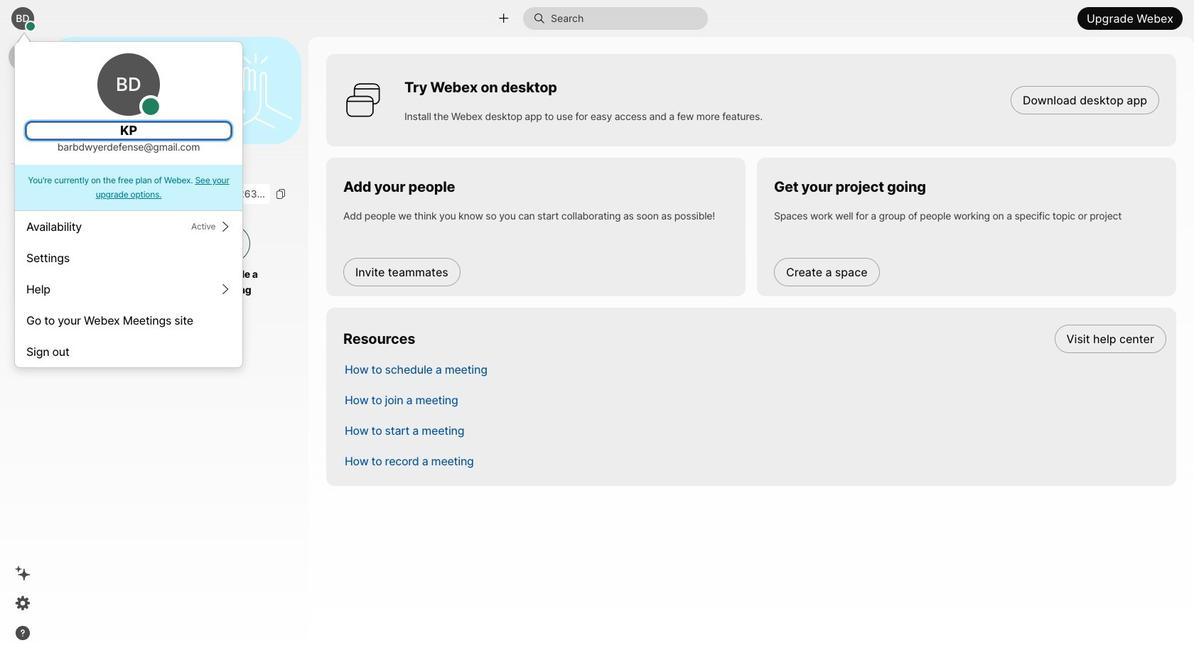 Task type: vqa. For each thing, say whether or not it's contained in the screenshot.
"Set status" menu item
yes



Task type: locate. For each thing, give the bounding box(es) containing it.
1 list item from the top
[[334, 324, 1177, 354]]

1 vertical spatial arrow right_16 image
[[220, 284, 231, 295]]

list item
[[334, 324, 1177, 354], [334, 354, 1177, 385], [334, 385, 1177, 415], [334, 415, 1177, 446], [334, 446, 1177, 477]]

None text field
[[57, 184, 270, 204]]

go to your webex meetings site menu item
[[15, 305, 243, 337]]

4 list item from the top
[[334, 415, 1177, 446]]

0 vertical spatial arrow right_16 image
[[220, 221, 231, 233]]

2 arrow right_16 image from the top
[[220, 284, 231, 295]]

arrow right_16 image
[[220, 221, 231, 233], [220, 284, 231, 295]]

arrow right_16 image inside help menu item
[[220, 284, 231, 295]]

help menu item
[[15, 274, 243, 305]]

Enter your name text field
[[26, 122, 231, 139]]

two hands high fiving image
[[213, 48, 298, 133]]

navigation
[[0, 37, 46, 661]]

1 arrow right_16 image from the top
[[220, 221, 231, 233]]

sign out menu item
[[15, 337, 243, 368]]

2 list item from the top
[[334, 354, 1177, 385]]

set status menu item
[[15, 212, 243, 243]]

arrow right_16 image inside set status menu item
[[220, 221, 231, 233]]

webex tab list
[[9, 43, 37, 196]]



Task type: describe. For each thing, give the bounding box(es) containing it.
settings menu item
[[15, 243, 243, 274]]

5 list item from the top
[[334, 446, 1177, 477]]

profile settings menu menu bar
[[15, 212, 243, 368]]

3 list item from the top
[[334, 385, 1177, 415]]



